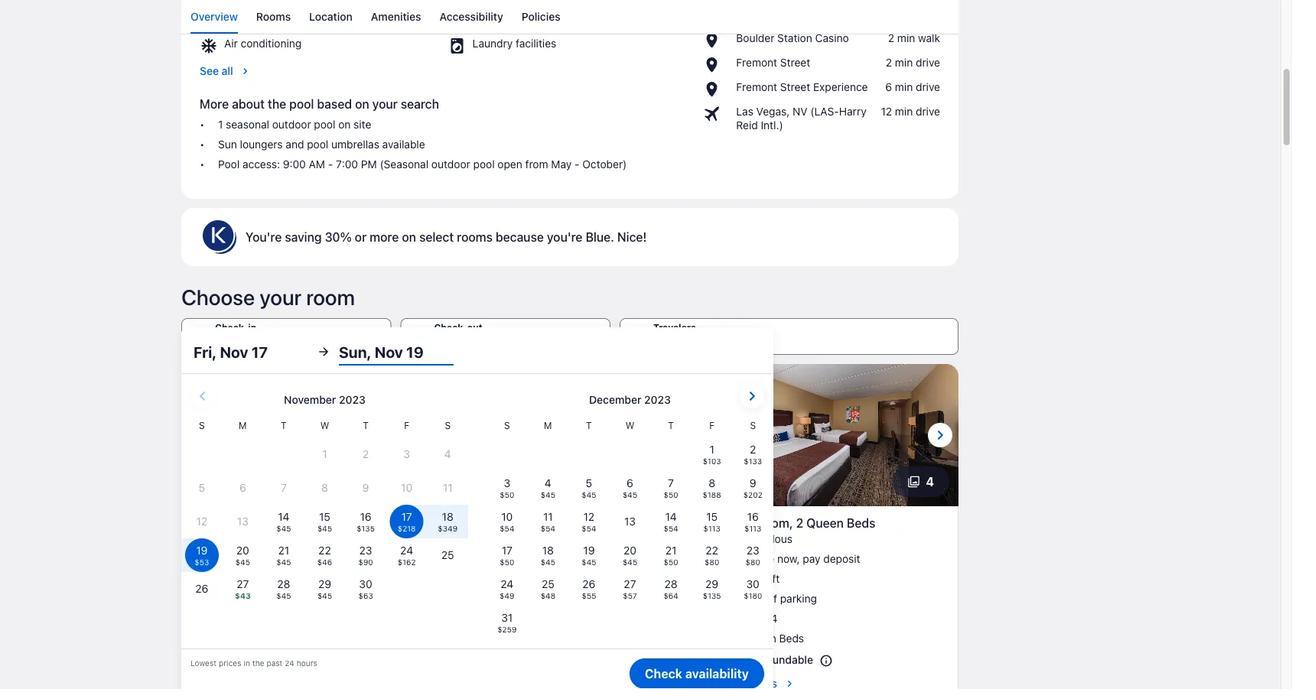 Task type: describe. For each thing, give the bounding box(es) containing it.
300 sq ft list item for room - bed type assigned at check in
[[191, 572, 425, 586]]

1 king bed list item
[[453, 632, 688, 646]]

type
[[260, 516, 288, 531]]

rooms link
[[256, 0, 291, 34]]

list containing overview
[[181, 0, 959, 34]]

october)
[[583, 158, 627, 171]]

reserve now, pay deposit for deluxe room, 2 queen beds
[[735, 553, 861, 565]]

partially refundable for room - bed type assigned at check in
[[191, 654, 289, 666]]

nov down "choose"
[[215, 335, 237, 350]]

list containing 1 seasonal outdoor pool on site
[[200, 118, 684, 171]]

medium image inside see all button
[[239, 65, 251, 77]]

6
[[886, 81, 892, 93]]

you're
[[246, 230, 282, 244]]

about
[[232, 97, 265, 111]]

1 seasonal outdoor pool on site
[[218, 118, 371, 131]]

4 button
[[893, 467, 950, 497]]

choose
[[181, 284, 255, 309]]

nov 17
[[215, 335, 252, 350]]

300 sq ft for deluxe room, 2 queen beds
[[735, 573, 780, 585]]

overview link
[[191, 0, 238, 34]]

sun
[[218, 138, 237, 151]]

street for fremont street experience
[[781, 81, 811, 93]]

sleeps 4 2 queen beds
[[735, 613, 804, 645]]

refundable for deluxe room, 2 queen beds
[[759, 654, 814, 666]]

5 for room - bed type assigned at check in
[[402, 475, 410, 489]]

from
[[525, 158, 548, 171]]

assigned
[[292, 516, 344, 531]]

accessibility link
[[440, 0, 503, 34]]

conditioning
[[241, 37, 302, 50]]

ft for room - bed type assigned at check in
[[248, 573, 256, 585]]

12
[[881, 105, 892, 118]]

2023 for december 2023
[[645, 394, 671, 406]]

pool inside list item
[[473, 158, 495, 171]]

lowest prices in the past 24 hours check availability
[[191, 659, 749, 681]]

ft for deluxe room, 2 queen beds
[[773, 573, 780, 585]]

pool for umbrellas
[[307, 138, 329, 151]]

more
[[200, 97, 229, 111]]

bed inside deluxe room, 1 king bed 8.9/10 fabulous
[[571, 516, 594, 531]]

amenities
[[371, 10, 421, 23]]

check inside lowest prices in the past 24 hours check availability
[[645, 667, 683, 681]]

outdoor inside list item
[[432, 158, 471, 171]]

loungers
[[240, 138, 283, 151]]

king inside list item
[[218, 632, 240, 645]]

0 vertical spatial the
[[268, 97, 286, 111]]

overview
[[191, 10, 238, 23]]

deposit for deluxe room, 1 king bed
[[561, 553, 598, 565]]

2 queen beds list item
[[715, 632, 950, 646]]

4 inside sleeps 4 2 queen beds
[[771, 613, 778, 625]]

room, for 2
[[757, 516, 793, 531]]

location link
[[309, 0, 353, 34]]

fri, nov 17 button
[[194, 338, 308, 366]]

amenities link
[[371, 0, 421, 34]]

site
[[354, 118, 371, 131]]

fri, nov 17
[[194, 343, 268, 361]]

free for deluxe room, 2 queen beds
[[735, 593, 757, 605]]

free self parking for deluxe room, 2 queen beds
[[735, 593, 817, 605]]

sq inside 300 sq ft free self parking sleeps 2 1 king bed
[[495, 573, 507, 585]]

theme default image
[[281, 7, 295, 21]]

8.9/10 for deluxe room, 2 queen beds
[[715, 533, 745, 546]]

sleeps for sleeps 2
[[210, 613, 244, 625]]

availability
[[686, 667, 749, 681]]

seasonal
[[226, 118, 269, 131]]

4 s from the left
[[750, 420, 756, 431]]

room
[[306, 284, 355, 309]]

beds for deluxe
[[847, 516, 876, 531]]

reserve now, pay deposit for deluxe room, 1 king bed
[[473, 553, 598, 565]]

pay for deluxe room, 1 king bed
[[541, 553, 559, 565]]

reserve for deluxe room, 1 king bed
[[473, 553, 512, 565]]

parking for deluxe room, 2 queen beds
[[780, 593, 817, 605]]

bed inside list item
[[243, 632, 263, 645]]

air conditioning
[[224, 37, 302, 50]]

show all 4 images for deluxe room, 2 queen beds image
[[908, 476, 920, 488]]

300 inside 300 sq ft free self parking sleeps 2 1 king bed
[[473, 573, 493, 585]]

intl.)
[[761, 119, 783, 131]]

deluxe for deluxe room, 2 queen beds
[[715, 516, 754, 531]]

open
[[498, 158, 523, 171]]

reid
[[737, 119, 758, 131]]

sleeps inside 300 sq ft free self parking sleeps 2 1 king bed
[[473, 613, 506, 625]]

1 king bed or 2 queen beds list item
[[191, 632, 425, 646]]

1 king bed or 2 queen beds
[[210, 632, 353, 645]]

2 inside list item
[[283, 632, 290, 645]]

policies
[[522, 10, 561, 23]]

min for 12 min drive
[[895, 105, 913, 118]]

search
[[401, 97, 439, 111]]

las vegas, nv (las-harry reid intl.)
[[737, 105, 867, 131]]

sun loungers and pool umbrellas available
[[218, 138, 425, 151]]

umbrellas
[[331, 138, 380, 151]]

fremont for fremont street experience
[[737, 81, 778, 93]]

past
[[267, 659, 283, 668]]

fremont for fremont street
[[737, 56, 778, 69]]

w for december
[[626, 420, 635, 431]]

0 horizontal spatial your
[[260, 284, 302, 309]]

show previous image image for deluxe room, 1 king bed
[[453, 426, 471, 445]]

you're
[[547, 230, 583, 244]]

sun, nov 19
[[339, 343, 424, 361]]

19
[[406, 343, 424, 361]]

saving
[[285, 230, 322, 244]]

deluxe room, 2 queen beds 8.9/10 fabulous
[[715, 516, 876, 546]]

now, for deluxe room, 1 king bed
[[515, 553, 538, 565]]

list containing boulder station casino
[[703, 31, 941, 132]]

f for december 2023
[[710, 420, 715, 431]]

room
[[191, 516, 223, 531]]

based
[[317, 97, 352, 111]]

1 s from the left
[[199, 420, 205, 431]]

laundry
[[473, 37, 513, 50]]

queen inside list item
[[293, 632, 325, 645]]

free for room - bed type assigned at check in
[[210, 593, 232, 605]]

accessibility
[[440, 10, 503, 23]]

see
[[200, 65, 219, 77]]

now, for deluxe room, 2 queen beds
[[778, 553, 800, 565]]

room - bed type assigned at check in 8.2/10 very good
[[191, 516, 411, 546]]

2 min walk
[[888, 32, 941, 44]]

(seasonal
[[380, 158, 429, 171]]

5 button for room - bed type assigned at check in
[[368, 467, 425, 497]]

airport image
[[703, 105, 730, 123]]

december
[[589, 394, 642, 406]]

300 sq ft for room - bed type assigned at check in
[[210, 573, 256, 585]]

next month image
[[743, 387, 762, 405]]

9:00
[[283, 158, 306, 171]]

pool
[[218, 158, 240, 171]]

12 min drive
[[881, 105, 941, 118]]

check availability button
[[630, 659, 765, 689]]

300 sq ft free self parking sleeps 2 1 king bed
[[473, 573, 555, 645]]

pool access: 9:00 am - 7:00 pm (seasonal outdoor pool open from may - october)
[[218, 158, 627, 171]]

24
[[285, 659, 295, 668]]

sleeps 2
[[210, 613, 253, 625]]

1 inside deluxe room, 1 king bed 8.9/10 fabulous
[[534, 516, 540, 531]]

m for november 2023
[[239, 420, 247, 431]]

beds inside list item
[[328, 632, 353, 645]]

show next image image for deluxe room, 2 queen beds
[[931, 426, 950, 445]]

bar
[[473, 6, 489, 19]]

self inside 300 sq ft free self parking sleeps 2 1 king bed
[[497, 593, 515, 605]]

access:
[[243, 158, 280, 171]]

show next image image for deluxe room, 1 king bed
[[669, 426, 688, 445]]

2 min drive
[[886, 56, 941, 69]]

prices
[[219, 659, 241, 668]]

300 sq ft list item for deluxe room, 2 queen beds
[[715, 572, 950, 586]]

or
[[265, 632, 280, 645]]

november 2023
[[284, 394, 366, 406]]

reserve now, pay deposit list item for deluxe room, 2 queen beds
[[715, 552, 950, 566]]

4 inside the 4 button
[[926, 475, 934, 489]]

drive for 12 min drive
[[916, 105, 941, 118]]

select
[[419, 230, 454, 244]]

december 2023
[[589, 394, 671, 406]]

harry
[[839, 105, 867, 118]]

nov for sun,
[[375, 343, 403, 361]]

street for fremont street
[[781, 56, 811, 69]]

in
[[401, 516, 411, 531]]

because
[[496, 230, 544, 244]]

show previous image image for deluxe room, 2 queen beds
[[715, 426, 733, 445]]

hours
[[297, 659, 318, 668]]

m for december 2023
[[544, 420, 552, 431]]

on for based
[[355, 97, 369, 111]]

partially refundable for deluxe room, 2 queen beds
[[715, 654, 814, 666]]

blue.
[[586, 230, 615, 244]]

all
[[222, 65, 233, 77]]



Task type: vqa. For each thing, say whether or not it's contained in the screenshot.
the bottom drive
yes



Task type: locate. For each thing, give the bounding box(es) containing it.
1 show next image image from the left
[[407, 426, 425, 445]]

free self parking for room - bed type assigned at check in
[[210, 593, 293, 605]]

medium image
[[239, 65, 251, 77], [784, 678, 796, 690]]

parking up the sleeps 4 list item
[[780, 593, 817, 605]]

3 drive from the top
[[916, 105, 941, 118]]

desk, laptop workspace, blackout drapes, iron/ironing board image for deluxe room, 1 king bed
[[444, 364, 697, 507]]

room, inside deluxe room, 1 king bed 8.9/10 fabulous
[[495, 516, 531, 531]]

the up the 1 seasonal outdoor pool on site at top left
[[268, 97, 286, 111]]

0 horizontal spatial deposit
[[299, 553, 336, 565]]

0 horizontal spatial sleeps 2 list item
[[191, 612, 425, 626]]

2 free self parking list item from the left
[[453, 592, 688, 606]]

partially refundable button down 2 queen beds list item
[[715, 653, 950, 668]]

300 up sleeps 4 2 queen beds
[[735, 573, 755, 585]]

min for 2 min walk
[[898, 32, 916, 44]]

300 sq ft list item
[[191, 572, 425, 586], [453, 572, 688, 586], [715, 572, 950, 586]]

deposit for deluxe room, 2 queen beds
[[824, 553, 861, 565]]

2 horizontal spatial king
[[543, 516, 568, 531]]

good
[[249, 533, 276, 546]]

1 horizontal spatial check
[[645, 667, 683, 681]]

reserve now, pay deposit for room - bed type assigned at check in
[[210, 553, 336, 565]]

reserve now, pay deposit list item for room - bed type assigned at check in
[[191, 552, 425, 566]]

1 horizontal spatial free
[[473, 593, 495, 605]]

2 horizontal spatial sq
[[758, 573, 770, 585]]

0 horizontal spatial -
[[226, 516, 232, 531]]

0 horizontal spatial free self parking
[[210, 593, 293, 605]]

- right the may
[[575, 158, 580, 171]]

1 horizontal spatial fabulous
[[748, 533, 793, 546]]

1 vertical spatial medium image
[[784, 678, 796, 690]]

queen
[[807, 516, 844, 531], [293, 632, 325, 645], [744, 632, 777, 645]]

free up lowest prices in the past 24 hours check availability
[[473, 593, 495, 605]]

1 5 button from the left
[[368, 467, 425, 497]]

min for 6 min drive
[[895, 81, 913, 93]]

2 horizontal spatial free self parking list item
[[715, 592, 950, 606]]

0 horizontal spatial w
[[320, 420, 329, 431]]

t down november 2023
[[363, 420, 369, 431]]

your up nov 17 button
[[260, 284, 302, 309]]

1 vertical spatial popular location image
[[703, 56, 730, 74]]

0 vertical spatial on
[[355, 97, 369, 111]]

ft inside 300 sq ft free self parking sleeps 2 1 king bed
[[510, 573, 518, 585]]

reserve for room - bed type assigned at check in
[[210, 553, 250, 565]]

3 free self parking list item from the left
[[715, 592, 950, 606]]

popular location image
[[703, 31, 730, 50], [703, 56, 730, 74]]

nov inside button
[[375, 343, 403, 361]]

pay down deluxe room, 1 king bed 8.9/10 fabulous
[[541, 553, 559, 565]]

t down november
[[281, 420, 287, 431]]

1 refundable from the left
[[234, 654, 289, 666]]

5 for deluxe room, 1 king bed
[[664, 475, 672, 489]]

1 horizontal spatial sleeps 2 list item
[[453, 612, 688, 626]]

on left site
[[338, 118, 351, 131]]

s
[[199, 420, 205, 431], [445, 420, 451, 431], [504, 420, 510, 431], [750, 420, 756, 431]]

parking for room - bed type assigned at check in
[[256, 593, 293, 605]]

1 horizontal spatial 5
[[664, 475, 672, 489]]

reserve now, pay deposit list item down room - bed type assigned at check in 8.2/10 very good
[[191, 552, 425, 566]]

deluxe for deluxe room, 1 king bed
[[453, 516, 492, 531]]

1 300 sq ft from the left
[[210, 573, 256, 585]]

1 fremont from the top
[[737, 56, 778, 69]]

pay for deluxe room, 2 queen beds
[[803, 553, 821, 565]]

laundry facilities
[[473, 37, 557, 50]]

0 horizontal spatial self
[[235, 593, 253, 605]]

partially
[[191, 654, 231, 666], [715, 654, 756, 666]]

0 horizontal spatial king
[[218, 632, 240, 645]]

300 for room - bed type assigned at check in
[[210, 573, 230, 585]]

0 horizontal spatial medium image
[[239, 65, 251, 77]]

queen for deluxe
[[807, 516, 844, 531]]

fremont up "las"
[[737, 81, 778, 93]]

sleeps 2 list item up 1 king bed list item
[[453, 612, 688, 626]]

1 inside 300 sq ft free self parking sleeps 2 1 king bed
[[473, 632, 478, 645]]

2 horizontal spatial on
[[402, 230, 416, 244]]

reserve now, pay deposit list item down the deluxe room, 2 queen beds 8.9/10 fabulous
[[715, 552, 950, 566]]

reserve now, pay deposit down good
[[210, 553, 336, 565]]

pool for based
[[289, 97, 314, 111]]

sq up sleeps 4 2 queen beds
[[758, 573, 770, 585]]

1 vertical spatial check
[[645, 667, 683, 681]]

partially left in
[[191, 654, 231, 666]]

4 t from the left
[[668, 420, 674, 431]]

1 horizontal spatial outdoor
[[432, 158, 471, 171]]

- right 'am'
[[328, 158, 333, 171]]

2 pay from the left
[[541, 553, 559, 565]]

queen inside the deluxe room, 2 queen beds 8.9/10 fabulous
[[807, 516, 844, 531]]

2 sleeps from the left
[[473, 613, 506, 625]]

nice!
[[618, 230, 647, 244]]

2 inside the deluxe room, 2 queen beds 8.9/10 fabulous
[[796, 516, 804, 531]]

5 button
[[368, 467, 425, 497], [631, 467, 688, 497]]

1 horizontal spatial queen
[[744, 632, 777, 645]]

2 horizontal spatial reserve now, pay deposit list item
[[715, 552, 950, 566]]

1 8.9/10 from the left
[[453, 533, 483, 546]]

3 pay from the left
[[803, 553, 821, 565]]

free self parking up sleeps 4 2 queen beds
[[735, 593, 817, 605]]

2 horizontal spatial 300 sq ft list item
[[715, 572, 950, 586]]

deposit down deluxe room, 1 king bed 8.9/10 fabulous
[[561, 553, 598, 565]]

1 horizontal spatial refundable
[[759, 654, 814, 666]]

pool up sun loungers and pool umbrellas available in the top of the page
[[314, 118, 336, 131]]

pm
[[361, 158, 377, 171]]

1 horizontal spatial the
[[268, 97, 286, 111]]

on up site
[[355, 97, 369, 111]]

more
[[370, 230, 399, 244]]

self for room - bed type assigned at check in
[[235, 593, 253, 605]]

sq down very
[[233, 573, 245, 585]]

more about the pool based on your search
[[200, 97, 439, 111]]

pay down room - bed type assigned at check in 8.2/10 very good
[[279, 553, 296, 565]]

now, down deluxe room, 1 king bed 8.9/10 fabulous
[[515, 553, 538, 565]]

3 300 from the left
[[735, 573, 755, 585]]

2 t from the left
[[363, 420, 369, 431]]

6 min drive
[[886, 81, 941, 93]]

sleeps 2 list item
[[191, 612, 425, 626], [453, 612, 688, 626]]

partially refundable button
[[191, 653, 425, 668], [715, 653, 950, 668]]

self down deluxe room, 1 king bed 8.9/10 fabulous
[[497, 593, 515, 605]]

w for november
[[320, 420, 329, 431]]

free up sleeps 4 2 queen beds
[[735, 593, 757, 605]]

1 deluxe from the left
[[453, 516, 492, 531]]

sun loungers and pool umbrellas available list item
[[200, 138, 684, 151]]

0 vertical spatial your
[[373, 97, 398, 111]]

0 horizontal spatial partially refundable button
[[191, 653, 425, 668]]

2 popular location image from the top
[[703, 56, 730, 74]]

outdoor inside list item
[[272, 118, 311, 131]]

1 horizontal spatial 300 sq ft list item
[[453, 572, 688, 586]]

beds inside the deluxe room, 2 queen beds 8.9/10 fabulous
[[847, 516, 876, 531]]

1 self from the left
[[235, 593, 253, 605]]

1 300 from the left
[[210, 573, 230, 585]]

drive for 6 min drive
[[916, 81, 941, 93]]

station
[[778, 32, 813, 44]]

8.9/10 inside deluxe room, 1 king bed 8.9/10 fabulous
[[453, 533, 483, 546]]

0 horizontal spatial fabulous
[[486, 533, 531, 546]]

sleeps up lowest prices in the past 24 hours check availability
[[473, 613, 506, 625]]

4 up 2 queen beds list item
[[771, 613, 778, 625]]

self up sleeps 4 2 queen beds
[[760, 593, 778, 605]]

outdoor up and
[[272, 118, 311, 131]]

0 vertical spatial check
[[361, 516, 397, 531]]

300 for deluxe room, 2 queen beds
[[735, 573, 755, 585]]

beds
[[847, 516, 876, 531], [328, 632, 353, 645], [780, 632, 804, 645]]

queen inside sleeps 4 2 queen beds
[[744, 632, 777, 645]]

pool up the 1 seasonal outdoor pool on site at top left
[[289, 97, 314, 111]]

outdoor
[[272, 118, 311, 131], [432, 158, 471, 171]]

drive down 6 min drive
[[916, 105, 941, 118]]

drive for 2 min drive
[[916, 56, 941, 69]]

3 300 sq ft list item from the left
[[715, 572, 950, 586]]

1 horizontal spatial sleeps
[[473, 613, 506, 625]]

fabulous inside the deluxe room, 2 queen beds 8.9/10 fabulous
[[748, 533, 793, 546]]

1 reserve from the left
[[210, 553, 250, 565]]

refundable
[[234, 654, 289, 666], [759, 654, 814, 666]]

street
[[781, 56, 811, 69], [781, 81, 811, 93]]

1 free self parking list item from the left
[[191, 592, 425, 606]]

beds inside sleeps 4 2 queen beds
[[780, 632, 804, 645]]

0 horizontal spatial 2023
[[339, 394, 366, 406]]

ft up sleeps 4 2 queen beds
[[773, 573, 780, 585]]

0 horizontal spatial parking
[[256, 593, 293, 605]]

2 show next image image from the left
[[669, 426, 688, 445]]

1 300 sq ft list item from the left
[[191, 572, 425, 586]]

0 horizontal spatial 300
[[210, 573, 230, 585]]

t
[[281, 420, 287, 431], [363, 420, 369, 431], [586, 420, 592, 431], [668, 420, 674, 431]]

t down december at the bottom left of the page
[[586, 420, 592, 431]]

8.9/10 inside the deluxe room, 2 queen beds 8.9/10 fabulous
[[715, 533, 745, 546]]

sq for room - bed type assigned at check in
[[233, 573, 245, 585]]

2 5 button from the left
[[631, 467, 688, 497]]

0 vertical spatial fremont
[[737, 56, 778, 69]]

partially up availability
[[715, 654, 756, 666]]

check inside room - bed type assigned at check in 8.2/10 very good
[[361, 516, 397, 531]]

room, for 1
[[495, 516, 531, 531]]

0 horizontal spatial refundable
[[234, 654, 289, 666]]

free up sleeps 2
[[210, 593, 232, 605]]

drive down walk
[[916, 56, 941, 69]]

partially refundable button for room - bed type assigned at check in
[[191, 653, 425, 668]]

refundable down or
[[234, 654, 289, 666]]

1 parking from the left
[[256, 593, 293, 605]]

min left walk
[[898, 32, 916, 44]]

2023 right november
[[339, 394, 366, 406]]

0 horizontal spatial 5
[[402, 475, 410, 489]]

1 vertical spatial your
[[260, 284, 302, 309]]

0 horizontal spatial reserve
[[210, 553, 250, 565]]

free self parking list item for deluxe room, 1 king bed
[[453, 592, 688, 606]]

fabulous inside deluxe room, 1 king bed 8.9/10 fabulous
[[486, 533, 531, 546]]

parking up 1 king bed list item
[[518, 593, 555, 605]]

1 horizontal spatial medium image
[[784, 678, 796, 690]]

0 horizontal spatial ft
[[248, 573, 256, 585]]

2 s from the left
[[445, 420, 451, 431]]

king inside 300 sq ft free self parking sleeps 2 1 king bed
[[480, 632, 503, 645]]

2 horizontal spatial beds
[[847, 516, 876, 531]]

0 horizontal spatial free self parking list item
[[191, 592, 425, 606]]

air
[[224, 37, 238, 50]]

2 f from the left
[[710, 420, 715, 431]]

sleeps 4 list item
[[715, 612, 950, 626]]

pay down the deluxe room, 2 queen beds 8.9/10 fabulous
[[803, 553, 821, 565]]

2 room, from the left
[[757, 516, 793, 531]]

pool for on
[[314, 118, 336, 131]]

deposit down the deluxe room, 2 queen beds 8.9/10 fabulous
[[824, 553, 861, 565]]

-
[[328, 158, 333, 171], [575, 158, 580, 171], [226, 516, 232, 531]]

reserve now, pay deposit list item for deluxe room, 1 king bed
[[453, 552, 688, 566]]

min up 6 min drive
[[895, 56, 913, 69]]

8.9/10 for deluxe room, 1 king bed
[[453, 533, 483, 546]]

2 free from the left
[[473, 593, 495, 605]]

1 fabulous from the left
[[486, 533, 531, 546]]

1 horizontal spatial self
[[497, 593, 515, 605]]

3 reserve from the left
[[735, 553, 775, 565]]

sleeps up prices
[[210, 613, 244, 625]]

min right 12
[[895, 105, 913, 118]]

300 up sleeps 2
[[210, 573, 230, 585]]

2 street from the top
[[781, 81, 811, 93]]

now, down good
[[253, 553, 276, 565]]

1 horizontal spatial reserve now, pay deposit list item
[[453, 552, 688, 566]]

bed inside 300 sq ft free self parking sleeps 2 1 king bed
[[505, 632, 525, 645]]

1 horizontal spatial show previous image image
[[453, 426, 471, 445]]

min for 2 min drive
[[895, 56, 913, 69]]

list
[[181, 0, 959, 34], [703, 31, 941, 132], [200, 118, 684, 171], [191, 552, 425, 646], [453, 552, 688, 646], [715, 552, 950, 646]]

0 horizontal spatial sq
[[233, 573, 245, 585]]

1 2023 from the left
[[339, 394, 366, 406]]

0 horizontal spatial queen
[[293, 632, 325, 645]]

pay
[[279, 553, 296, 565], [541, 553, 559, 565], [803, 553, 821, 565]]

partially for room - bed type assigned at check in
[[191, 654, 231, 666]]

3 parking from the left
[[780, 593, 817, 605]]

nv
[[793, 105, 808, 118]]

2 300 sq ft list item from the left
[[453, 572, 688, 586]]

desk, laptop workspace, blackout drapes, iron/ironing board image
[[181, 364, 434, 507], [444, 364, 697, 507]]

free self parking list item up 1 king bed list item
[[453, 592, 688, 606]]

2 fremont from the top
[[737, 81, 778, 93]]

deluxe
[[453, 516, 492, 531], [715, 516, 754, 531]]

1 free self parking from the left
[[210, 593, 293, 605]]

rooms
[[457, 230, 493, 244]]

2023 right december at the bottom left of the page
[[645, 394, 671, 406]]

beds for sleeps
[[780, 632, 804, 645]]

reserve down the deluxe room, 2 queen beds 8.9/10 fabulous
[[735, 553, 775, 565]]

fri,
[[194, 343, 217, 361]]

popular location image for fremont
[[703, 56, 730, 74]]

facilities
[[516, 37, 557, 50]]

300 sq ft list item up 1 king bed list item
[[453, 572, 688, 586]]

the right in
[[252, 659, 264, 668]]

2 2023 from the left
[[645, 394, 671, 406]]

1 sleeps 2 list item from the left
[[191, 612, 425, 626]]

partially refundable down sleeps 4 2 queen beds
[[715, 654, 814, 666]]

2 now, from the left
[[515, 553, 538, 565]]

street up nv
[[781, 81, 811, 93]]

2 inside sleeps 4 2 queen beds
[[735, 632, 741, 645]]

previous month image
[[194, 387, 212, 405]]

1 horizontal spatial your
[[373, 97, 398, 111]]

fremont street
[[737, 56, 811, 69]]

sq for deluxe room, 2 queen beds
[[758, 573, 770, 585]]

w
[[320, 420, 329, 431], [626, 420, 635, 431]]

and
[[286, 138, 304, 151]]

casino
[[816, 32, 849, 44]]

show next image image for room - bed type assigned at check in
[[407, 426, 425, 445]]

sleeps 2 list item up the 1 king bed or 2 queen beds list item
[[191, 612, 425, 626]]

boulder station casino
[[737, 32, 849, 44]]

1 vertical spatial outdoor
[[432, 158, 471, 171]]

desk, laptop workspace, blackout drapes, iron/ironing board image for room - bed type assigned at check in
[[181, 364, 434, 507]]

deposit down room - bed type assigned at check in 8.2/10 very good
[[299, 553, 336, 565]]

3 ft from the left
[[773, 573, 780, 585]]

on right more
[[402, 230, 416, 244]]

2 horizontal spatial ft
[[773, 573, 780, 585]]

your left 'search'
[[373, 97, 398, 111]]

- inside room - bed type assigned at check in 8.2/10 very good
[[226, 516, 232, 531]]

1 5 from the left
[[402, 475, 410, 489]]

partially refundable button for deluxe room, 2 queen beds
[[715, 653, 950, 668]]

0 horizontal spatial beds
[[328, 632, 353, 645]]

w down december 2023
[[626, 420, 635, 431]]

deluxe inside deluxe room, 1 king bed 8.9/10 fabulous
[[453, 516, 492, 531]]

1 show previous image image from the left
[[191, 426, 209, 445]]

1 horizontal spatial deluxe
[[715, 516, 754, 531]]

0 horizontal spatial 4
[[771, 613, 778, 625]]

2 horizontal spatial queen
[[807, 516, 844, 531]]

parking
[[256, 593, 293, 605], [518, 593, 555, 605], [780, 593, 817, 605]]

location
[[309, 10, 353, 23]]

0 horizontal spatial free
[[210, 593, 232, 605]]

fabulous
[[486, 533, 531, 546], [748, 533, 793, 546]]

check
[[361, 516, 397, 531], [645, 667, 683, 681]]

you're saving 30% or more on select rooms because you're blue. nice!
[[246, 230, 647, 244]]

- up very
[[226, 516, 232, 531]]

1 horizontal spatial f
[[710, 420, 715, 431]]

1 vertical spatial street
[[781, 81, 811, 93]]

1 horizontal spatial free self parking list item
[[453, 592, 688, 606]]

ft down good
[[248, 573, 256, 585]]

1 sleeps from the left
[[210, 613, 244, 625]]

street down station
[[781, 56, 811, 69]]

2 sq from the left
[[495, 573, 507, 585]]

sleeps for sleeps 4 2 queen beds
[[735, 613, 768, 625]]

reserve down very
[[210, 553, 250, 565]]

partially refundable down or
[[191, 654, 289, 666]]

deposit for room - bed type assigned at check in
[[299, 553, 336, 565]]

free self parking up sleeps 2
[[210, 593, 293, 605]]

2 horizontal spatial -
[[575, 158, 580, 171]]

2 desk, laptop workspace, blackout drapes, iron/ironing board image from the left
[[444, 364, 697, 507]]

king inside deluxe room, 1 king bed 8.9/10 fabulous
[[543, 516, 568, 531]]

min
[[898, 32, 916, 44], [895, 56, 913, 69], [895, 81, 913, 93], [895, 105, 913, 118]]

see all
[[200, 65, 233, 77]]

300 sq ft up sleeps 2
[[210, 573, 256, 585]]

3 show next image image from the left
[[931, 426, 950, 445]]

pool
[[289, 97, 314, 111], [314, 118, 336, 131], [307, 138, 329, 151], [473, 158, 495, 171]]

2 horizontal spatial now,
[[778, 553, 800, 565]]

1 horizontal spatial room,
[[757, 516, 793, 531]]

reserve now, pay deposit list item down deluxe room, 1 king bed 8.9/10 fabulous
[[453, 552, 688, 566]]

free
[[210, 593, 232, 605], [473, 593, 495, 605], [735, 593, 757, 605]]

3 sleeps from the left
[[735, 613, 768, 625]]

show previous image image for room - bed type assigned at check in
[[191, 426, 209, 445]]

2023 for november 2023
[[339, 394, 366, 406]]

1 f from the left
[[404, 420, 410, 431]]

1 horizontal spatial ft
[[510, 573, 518, 585]]

2 deluxe from the left
[[715, 516, 754, 531]]

policies link
[[522, 0, 561, 34]]

2 inside 300 sq ft free self parking sleeps 2 1 king bed
[[509, 613, 515, 625]]

2 free self parking from the left
[[735, 593, 817, 605]]

0 vertical spatial street
[[781, 56, 811, 69]]

5 button for deluxe room, 1 king bed
[[631, 467, 688, 497]]

in
[[244, 659, 250, 668]]

pool access: 9:00 am - 7:00 pm (seasonal outdoor pool open from may - october) list item
[[200, 158, 684, 171]]

fabulous for 2
[[748, 533, 793, 546]]

1 w from the left
[[320, 420, 329, 431]]

nov for fri,
[[220, 343, 248, 361]]

reserve down deluxe room, 1 king bed 8.9/10 fabulous
[[473, 553, 512, 565]]

on inside list item
[[338, 118, 351, 131]]

2 5 from the left
[[664, 475, 672, 489]]

outdoor down the 'sun loungers and pool umbrellas available' list item
[[432, 158, 471, 171]]

the inside lowest prices in the past 24 hours check availability
[[252, 659, 264, 668]]

3 s from the left
[[504, 420, 510, 431]]

fabulous for 1
[[486, 533, 531, 546]]

1 sq from the left
[[233, 573, 245, 585]]

popular location image left boulder
[[703, 31, 730, 50]]

fremont street experience
[[737, 81, 868, 93]]

nov left 19
[[375, 343, 403, 361]]

1 vertical spatial fremont
[[737, 81, 778, 93]]

ft down deluxe room, 1 king bed 8.9/10 fabulous
[[510, 573, 518, 585]]

1 horizontal spatial 8.9/10
[[715, 533, 745, 546]]

w down november 2023
[[320, 420, 329, 431]]

nov 17 button
[[181, 318, 391, 355]]

1 vertical spatial the
[[252, 659, 264, 668]]

reserve now, pay deposit list item
[[191, 552, 425, 566], [453, 552, 688, 566], [715, 552, 950, 566]]

2 reserve now, pay deposit from the left
[[473, 553, 598, 565]]

2 partially refundable button from the left
[[715, 653, 950, 668]]

sun, nov 19 button
[[339, 338, 454, 366]]

1 horizontal spatial -
[[328, 158, 333, 171]]

1 vertical spatial 4
[[771, 613, 778, 625]]

0 horizontal spatial 5 button
[[368, 467, 425, 497]]

0 vertical spatial drive
[[916, 56, 941, 69]]

self for deluxe room, 2 queen beds
[[760, 593, 778, 605]]

300 sq ft list item up the sleeps 4 list item
[[715, 572, 950, 586]]

available
[[382, 138, 425, 151]]

300 sq ft up sleeps 4 2 queen beds
[[735, 573, 780, 585]]

sleeps 2 list item for deluxe room, 1 king bed
[[453, 612, 688, 626]]

1 partially refundable from the left
[[191, 654, 289, 666]]

3 show previous image image from the left
[[715, 426, 733, 445]]

free self parking list item up the sleeps 4 list item
[[715, 592, 950, 606]]

2 m from the left
[[544, 420, 552, 431]]

reserve for deluxe room, 2 queen beds
[[735, 553, 775, 565]]

3 deposit from the left
[[824, 553, 861, 565]]

2 deposit from the left
[[561, 553, 598, 565]]

bed inside room - bed type assigned at check in 8.2/10 very good
[[235, 516, 257, 531]]

3 sq from the left
[[758, 573, 770, 585]]

3 now, from the left
[[778, 553, 800, 565]]

parking inside 300 sq ft free self parking sleeps 2 1 king bed
[[518, 593, 555, 605]]

1 horizontal spatial partially
[[715, 654, 756, 666]]

1 drive from the top
[[916, 56, 941, 69]]

your
[[373, 97, 398, 111], [260, 284, 302, 309]]

f for november 2023
[[404, 420, 410, 431]]

0 horizontal spatial sleeps
[[210, 613, 244, 625]]

1 horizontal spatial 5 button
[[631, 467, 688, 497]]

show previous image image
[[191, 426, 209, 445], [453, 426, 471, 445], [715, 426, 733, 445]]

reserve now, pay deposit down the deluxe room, 2 queen beds 8.9/10 fabulous
[[735, 553, 861, 565]]

free self parking list item for deluxe room, 2 queen beds
[[715, 592, 950, 606]]

the
[[268, 97, 286, 111], [252, 659, 264, 668]]

sq down deluxe room, 1 king bed 8.9/10 fabulous
[[495, 573, 507, 585]]

0 horizontal spatial check
[[361, 516, 397, 531]]

restaurant button
[[224, 6, 295, 21]]

2 horizontal spatial deposit
[[824, 553, 861, 565]]

2 w from the left
[[626, 420, 635, 431]]

2 horizontal spatial self
[[760, 593, 778, 605]]

4 right show all 4 images for deluxe room, 2 queen beds
[[926, 475, 934, 489]]

1 reserve now, pay deposit from the left
[[210, 553, 336, 565]]

queen for sleeps
[[744, 632, 777, 645]]

pool left open
[[473, 158, 495, 171]]

1 ft from the left
[[248, 573, 256, 585]]

1 popular location image from the top
[[703, 31, 730, 50]]

room, inside the deluxe room, 2 queen beds 8.9/10 fabulous
[[757, 516, 793, 531]]

choose your room
[[181, 284, 355, 309]]

november
[[284, 394, 336, 406]]

1 partially from the left
[[191, 654, 231, 666]]

partially refundable
[[191, 654, 289, 666], [715, 654, 814, 666]]

0 horizontal spatial 300 sq ft
[[210, 573, 256, 585]]

2 ft from the left
[[510, 573, 518, 585]]

pay for room - bed type assigned at check in
[[279, 553, 296, 565]]

refundable for room - bed type assigned at check in
[[234, 654, 289, 666]]

1 room, from the left
[[495, 516, 531, 531]]

on for more
[[402, 230, 416, 244]]

1 partially refundable button from the left
[[191, 653, 425, 668]]

bed
[[235, 516, 257, 531], [571, 516, 594, 531], [243, 632, 263, 645], [505, 632, 525, 645]]

2 horizontal spatial free
[[735, 593, 757, 605]]

now, for room - bed type assigned at check in
[[253, 553, 276, 565]]

medium image right all
[[239, 65, 251, 77]]

30%
[[325, 230, 352, 244]]

2 reserve now, pay deposit list item from the left
[[453, 552, 688, 566]]

300 down deluxe room, 1 king bed 8.9/10 fabulous
[[473, 573, 493, 585]]

2 horizontal spatial reserve
[[735, 553, 775, 565]]

2 refundable from the left
[[759, 654, 814, 666]]

1 horizontal spatial 300 sq ft
[[735, 573, 780, 585]]

0 horizontal spatial reserve now, pay deposit list item
[[191, 552, 425, 566]]

2 fabulous from the left
[[748, 533, 793, 546]]

free self parking list item for room - bed type assigned at check in
[[191, 592, 425, 606]]

0 horizontal spatial deluxe
[[453, 516, 492, 531]]

2 300 from the left
[[473, 573, 493, 585]]

nov right 'fri,'
[[220, 343, 248, 361]]

1 horizontal spatial 4
[[926, 475, 934, 489]]

pool up 'am'
[[307, 138, 329, 151]]

1 vertical spatial on
[[338, 118, 351, 131]]

1 t from the left
[[281, 420, 287, 431]]

parking up or
[[256, 593, 293, 605]]

1 seasonal outdoor pool on site list item
[[200, 118, 684, 131]]

king
[[543, 516, 568, 531], [218, 632, 240, 645], [480, 632, 503, 645]]

1 now, from the left
[[253, 553, 276, 565]]

1 desk, laptop workspace, blackout drapes, iron/ironing board image from the left
[[181, 364, 434, 507]]

300 sq ft list item for deluxe room, 1 king bed
[[453, 572, 688, 586]]

0 vertical spatial popular location image
[[703, 31, 730, 50]]

at
[[347, 516, 358, 531]]

2 show previous image image from the left
[[453, 426, 471, 445]]

1 horizontal spatial desk, laptop workspace, blackout drapes, iron/ironing board image
[[444, 364, 697, 507]]

popular location image
[[703, 80, 730, 99]]

free inside 300 sq ft free self parking sleeps 2 1 king bed
[[473, 593, 495, 605]]

popular location image for boulder
[[703, 31, 730, 50]]

0 horizontal spatial partially
[[191, 654, 231, 666]]

0 horizontal spatial the
[[252, 659, 264, 668]]

1 reserve now, pay deposit list item from the left
[[191, 552, 425, 566]]

0 horizontal spatial show next image image
[[407, 426, 425, 445]]

2 horizontal spatial pay
[[803, 553, 821, 565]]

partially refundable button down the 1 king bed or 2 queen beds list item
[[191, 653, 425, 668]]

1 street from the top
[[781, 56, 811, 69]]

1 deposit from the left
[[299, 553, 336, 565]]

self up sleeps 2
[[235, 593, 253, 605]]

walk
[[918, 32, 941, 44]]

2 8.9/10 from the left
[[715, 533, 745, 546]]

2 self from the left
[[497, 593, 515, 605]]

sleeps up availability
[[735, 613, 768, 625]]

0 horizontal spatial m
[[239, 420, 247, 431]]

drive down 2 min drive
[[916, 81, 941, 93]]

lowest
[[191, 659, 217, 668]]

see all button
[[200, 55, 684, 78]]

rooms
[[256, 10, 291, 23]]

popular location image up popular location image
[[703, 56, 730, 74]]

2 parking from the left
[[518, 593, 555, 605]]

deluxe inside the deluxe room, 2 queen beds 8.9/10 fabulous
[[715, 516, 754, 531]]

refundable down sleeps 4 2 queen beds
[[759, 654, 814, 666]]

reserve now, pay deposit down deluxe room, 1 king bed 8.9/10 fabulous
[[473, 553, 598, 565]]

0 horizontal spatial reserve now, pay deposit
[[210, 553, 336, 565]]

free self parking list item
[[191, 592, 425, 606], [453, 592, 688, 606], [715, 592, 950, 606]]

t down december 2023
[[668, 420, 674, 431]]

1 inside list
[[218, 118, 223, 131]]

3 reserve now, pay deposit list item from the left
[[715, 552, 950, 566]]

3 reserve now, pay deposit from the left
[[735, 553, 861, 565]]

now, down the deluxe room, 2 queen beds 8.9/10 fabulous
[[778, 553, 800, 565]]

deluxe room, 2 queen beds | desk, laptop workspace, blackout drapes, iron/ironing board image
[[706, 364, 959, 507]]

medium image down sleeps 4 2 queen beds
[[784, 678, 796, 690]]

2 partially refundable from the left
[[715, 654, 814, 666]]

free self parking list item up the 1 king bed or 2 queen beds list item
[[191, 592, 425, 606]]

2 300 sq ft from the left
[[735, 573, 780, 585]]

sq
[[233, 573, 245, 585], [495, 573, 507, 585], [758, 573, 770, 585]]

sleeps inside sleeps 4 2 queen beds
[[735, 613, 768, 625]]

2 horizontal spatial show next image image
[[931, 426, 950, 445]]

7:00
[[336, 158, 358, 171]]

nov
[[215, 335, 237, 350], [220, 343, 248, 361], [375, 343, 403, 361]]

2 partially from the left
[[715, 654, 756, 666]]

self
[[235, 593, 253, 605], [497, 593, 515, 605], [760, 593, 778, 605]]

0 vertical spatial medium image
[[239, 65, 251, 77]]

show next image image
[[407, 426, 425, 445], [669, 426, 688, 445], [931, 426, 950, 445]]

8.2/10
[[191, 533, 221, 546]]

3 free from the left
[[735, 593, 757, 605]]

1 free from the left
[[210, 593, 232, 605]]

partially for deluxe room, 2 queen beds
[[715, 654, 756, 666]]

0 horizontal spatial show previous image image
[[191, 426, 209, 445]]

2 sleeps 2 list item from the left
[[453, 612, 688, 626]]

restaurant
[[224, 6, 278, 19]]

1 horizontal spatial show next image image
[[669, 426, 688, 445]]

very
[[224, 533, 246, 546]]

2 reserve from the left
[[473, 553, 512, 565]]

2 drive from the top
[[916, 81, 941, 93]]

3 t from the left
[[586, 420, 592, 431]]

on
[[355, 97, 369, 111], [338, 118, 351, 131], [402, 230, 416, 244]]

4
[[926, 475, 934, 489], [771, 613, 778, 625]]



